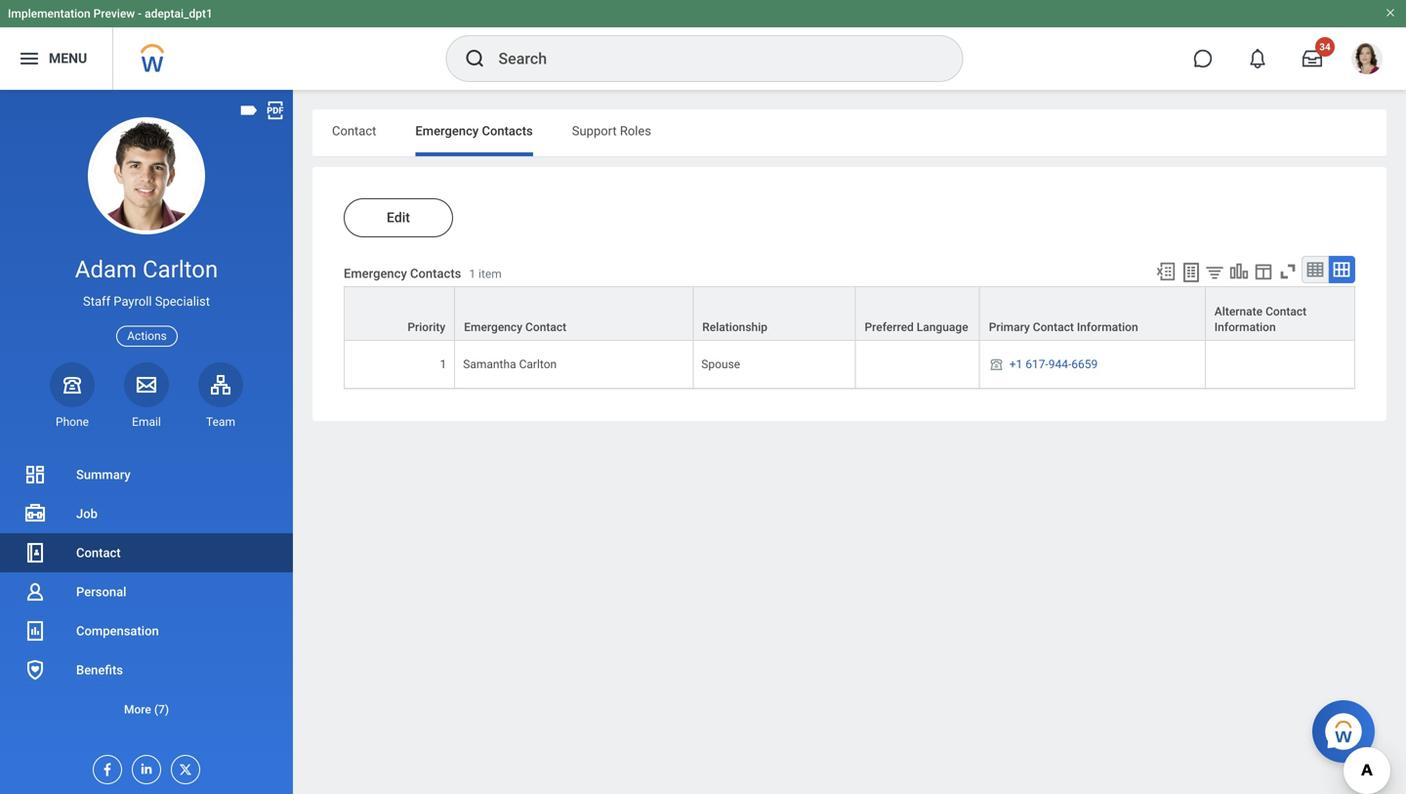 Task type: describe. For each thing, give the bounding box(es) containing it.
Search Workday  search field
[[499, 37, 922, 80]]

alternate
[[1215, 305, 1263, 318]]

inbox large image
[[1303, 49, 1322, 68]]

navigation pane region
[[0, 90, 293, 794]]

more (7) button
[[0, 698, 293, 721]]

email adam carlton element
[[124, 414, 169, 430]]

1 horizontal spatial phone image
[[988, 357, 1006, 372]]

preview
[[93, 7, 135, 21]]

more (7)
[[124, 703, 169, 716]]

facebook image
[[94, 756, 115, 777]]

summary image
[[23, 463, 47, 486]]

phone
[[56, 415, 89, 429]]

edit
[[387, 209, 410, 226]]

email
[[132, 415, 161, 429]]

617-
[[1026, 358, 1049, 371]]

search image
[[463, 47, 487, 70]]

edit button
[[344, 198, 453, 237]]

contact for alternate contact information
[[1266, 305, 1307, 318]]

close environment banner image
[[1385, 7, 1397, 19]]

roles
[[620, 124, 651, 138]]

job image
[[23, 502, 47, 525]]

emergency contact
[[464, 320, 567, 334]]

contact link
[[0, 533, 293, 572]]

alternate contact information
[[1215, 305, 1307, 334]]

job
[[76, 506, 98, 521]]

contacts for emergency contacts
[[482, 124, 533, 138]]

specialist
[[155, 294, 210, 309]]

emergency for emergency contacts 1 item
[[344, 266, 407, 281]]

+1 617-944-6659 link
[[1010, 354, 1098, 371]]

compensation image
[[23, 619, 47, 643]]

carlton for samantha carlton
[[519, 358, 557, 371]]

preferred
[[865, 320, 914, 334]]

click to view/edit grid preferences image
[[1253, 261, 1275, 282]]

adam
[[75, 255, 137, 283]]

support
[[572, 124, 617, 138]]

-
[[138, 7, 142, 21]]

34
[[1320, 41, 1331, 53]]

spouse element
[[702, 354, 740, 371]]

mail image
[[135, 373, 158, 396]]

phone image inside popup button
[[59, 373, 86, 396]]

contact for emergency contact
[[525, 320, 567, 334]]

compensation
[[76, 624, 159, 638]]

adam carlton
[[75, 255, 218, 283]]

primary
[[989, 320, 1030, 334]]

job link
[[0, 494, 293, 533]]

summary link
[[0, 455, 293, 494]]

more (7) button
[[0, 690, 293, 729]]

information for alternate contact information
[[1215, 320, 1276, 334]]

summary
[[76, 467, 131, 482]]

information for primary contact information
[[1077, 320, 1138, 334]]

linkedin image
[[133, 756, 154, 776]]

emergency for emergency contact
[[464, 320, 523, 334]]

1 cell from the left
[[856, 341, 980, 389]]

relationship button
[[694, 287, 855, 340]]

samantha carlton
[[463, 358, 557, 371]]

notifications large image
[[1248, 49, 1268, 68]]

support roles
[[572, 124, 651, 138]]

priority button
[[345, 287, 454, 340]]

preferred language button
[[856, 287, 979, 340]]

tab list containing contact
[[313, 109, 1387, 156]]

+1 617-944-6659
[[1010, 358, 1098, 371]]

menu
[[49, 50, 87, 67]]

1 inside emergency contacts 1 item
[[469, 267, 476, 281]]

staff payroll specialist
[[83, 294, 210, 309]]

view printable version (pdf) image
[[265, 100, 286, 121]]

34 button
[[1291, 37, 1335, 80]]

primary contact information
[[989, 320, 1138, 334]]

emergency contacts
[[415, 124, 533, 138]]

implementation
[[8, 7, 91, 21]]

item
[[479, 267, 502, 281]]

2 cell from the left
[[1206, 341, 1356, 389]]

preferred language
[[865, 320, 968, 334]]

contacts for emergency contacts 1 item
[[410, 266, 461, 281]]

contact image
[[23, 541, 47, 565]]

select to filter grid data image
[[1204, 262, 1226, 282]]



Task type: vqa. For each thing, say whether or not it's contained in the screenshot.
MENU
yes



Task type: locate. For each thing, give the bounding box(es) containing it.
tab list
[[313, 109, 1387, 156]]

benefits link
[[0, 650, 293, 690]]

menu button
[[0, 27, 113, 90]]

list containing summary
[[0, 455, 293, 729]]

(7)
[[154, 703, 169, 716]]

emergency contacts 1 item
[[344, 266, 502, 281]]

table image
[[1306, 260, 1325, 279]]

1 inside row
[[440, 358, 447, 371]]

0 horizontal spatial carlton
[[143, 255, 218, 283]]

carlton inside navigation pane region
[[143, 255, 218, 283]]

carlton down emergency contact
[[519, 358, 557, 371]]

samantha
[[463, 358, 516, 371]]

carlton
[[143, 255, 218, 283], [519, 358, 557, 371]]

contact inside 'popup button'
[[1033, 320, 1074, 334]]

information
[[1077, 320, 1138, 334], [1215, 320, 1276, 334]]

emergency inside popup button
[[464, 320, 523, 334]]

1 information from the left
[[1077, 320, 1138, 334]]

export to worksheets image
[[1180, 261, 1203, 284]]

1 left the item
[[469, 267, 476, 281]]

2 row from the top
[[344, 341, 1356, 389]]

actions button
[[116, 326, 178, 346]]

priority
[[408, 320, 446, 334]]

0 vertical spatial carlton
[[143, 255, 218, 283]]

0 vertical spatial 1
[[469, 267, 476, 281]]

1 horizontal spatial 1
[[469, 267, 476, 281]]

6659
[[1072, 358, 1098, 371]]

0 horizontal spatial information
[[1077, 320, 1138, 334]]

personal
[[76, 585, 126, 599]]

information inside 'popup button'
[[1077, 320, 1138, 334]]

1 horizontal spatial carlton
[[519, 358, 557, 371]]

implementation preview -   adeptai_dpt1
[[8, 7, 213, 21]]

phone image up phone
[[59, 373, 86, 396]]

benefits
[[76, 663, 123, 677]]

0 horizontal spatial phone image
[[59, 373, 86, 396]]

team adam carlton element
[[198, 414, 243, 430]]

compensation link
[[0, 611, 293, 650]]

carlton up specialist
[[143, 255, 218, 283]]

personal link
[[0, 572, 293, 611]]

x image
[[172, 756, 193, 777]]

benefits image
[[23, 658, 47, 682]]

2 vertical spatial emergency
[[464, 320, 523, 334]]

emergency
[[415, 124, 479, 138], [344, 266, 407, 281], [464, 320, 523, 334]]

list
[[0, 455, 293, 729]]

row containing alternate contact information
[[344, 286, 1356, 341]]

1 row from the top
[[344, 286, 1356, 341]]

team
[[206, 415, 235, 429]]

0 vertical spatial contacts
[[482, 124, 533, 138]]

justify image
[[18, 47, 41, 70]]

team link
[[198, 362, 243, 430]]

export to excel image
[[1155, 261, 1177, 282]]

carlton for adam carlton
[[143, 255, 218, 283]]

information up 6659
[[1077, 320, 1138, 334]]

phone image
[[988, 357, 1006, 372], [59, 373, 86, 396]]

phone button
[[50, 362, 95, 430]]

2 information from the left
[[1215, 320, 1276, 334]]

emergency contact button
[[455, 287, 693, 340]]

email button
[[124, 362, 169, 430]]

phone adam carlton element
[[50, 414, 95, 430]]

menu banner
[[0, 0, 1406, 90]]

0 horizontal spatial 1
[[440, 358, 447, 371]]

1 vertical spatial contacts
[[410, 266, 461, 281]]

adeptai_dpt1
[[145, 7, 213, 21]]

1 vertical spatial emergency
[[344, 266, 407, 281]]

row containing 1
[[344, 341, 1356, 389]]

contacts
[[482, 124, 533, 138], [410, 266, 461, 281]]

information inside 'alternate contact information'
[[1215, 320, 1276, 334]]

relationship
[[703, 320, 768, 334]]

0 vertical spatial emergency
[[415, 124, 479, 138]]

1 vertical spatial 1
[[440, 358, 447, 371]]

contact for primary contact information
[[1033, 320, 1074, 334]]

primary contact information button
[[980, 287, 1205, 340]]

cell down preferred language
[[856, 341, 980, 389]]

contact up edit button
[[332, 124, 376, 138]]

tag image
[[238, 100, 260, 121]]

contact inside 'alternate contact information'
[[1266, 305, 1307, 318]]

profile logan mcneil image
[[1352, 43, 1383, 78]]

contact down fullscreen 'icon'
[[1266, 305, 1307, 318]]

language
[[917, 320, 968, 334]]

expand table image
[[1332, 260, 1352, 279]]

+1
[[1010, 358, 1023, 371]]

1
[[469, 267, 476, 281], [440, 358, 447, 371]]

view worker - expand/collapse chart image
[[1229, 261, 1250, 282]]

carlton inside row
[[519, 358, 557, 371]]

1 down the "priority"
[[440, 358, 447, 371]]

spouse
[[702, 358, 740, 371]]

1 horizontal spatial information
[[1215, 320, 1276, 334]]

0 horizontal spatial contacts
[[410, 266, 461, 281]]

personal image
[[23, 580, 47, 604]]

samantha carlton element
[[463, 354, 557, 371]]

cell
[[856, 341, 980, 389], [1206, 341, 1356, 389]]

emergency up priority popup button
[[344, 266, 407, 281]]

row
[[344, 286, 1356, 341], [344, 341, 1356, 389]]

1 horizontal spatial cell
[[1206, 341, 1356, 389]]

contact
[[332, 124, 376, 138], [1266, 305, 1307, 318], [525, 320, 567, 334], [1033, 320, 1074, 334], [76, 545, 121, 560]]

phone image left +1
[[988, 357, 1006, 372]]

more
[[124, 703, 151, 716]]

emergency up samantha
[[464, 320, 523, 334]]

actions
[[127, 329, 167, 343]]

contact inside navigation pane region
[[76, 545, 121, 560]]

emergency down search icon
[[415, 124, 479, 138]]

contact up +1 617-944-6659 link
[[1033, 320, 1074, 334]]

staff
[[83, 294, 110, 309]]

1 horizontal spatial contacts
[[482, 124, 533, 138]]

contact up personal
[[76, 545, 121, 560]]

contacts up priority popup button
[[410, 266, 461, 281]]

contacts down search icon
[[482, 124, 533, 138]]

emergency for emergency contacts
[[415, 124, 479, 138]]

1 vertical spatial carlton
[[519, 358, 557, 371]]

toolbar
[[1147, 256, 1356, 286]]

information down alternate
[[1215, 320, 1276, 334]]

view team image
[[209, 373, 232, 396]]

alternate contact information button
[[1206, 287, 1355, 340]]

944-
[[1049, 358, 1072, 371]]

0 horizontal spatial cell
[[856, 341, 980, 389]]

cell down 'alternate contact information'
[[1206, 341, 1356, 389]]

payroll
[[114, 294, 152, 309]]

contact up samantha carlton element
[[525, 320, 567, 334]]

fullscreen image
[[1277, 261, 1299, 282]]



